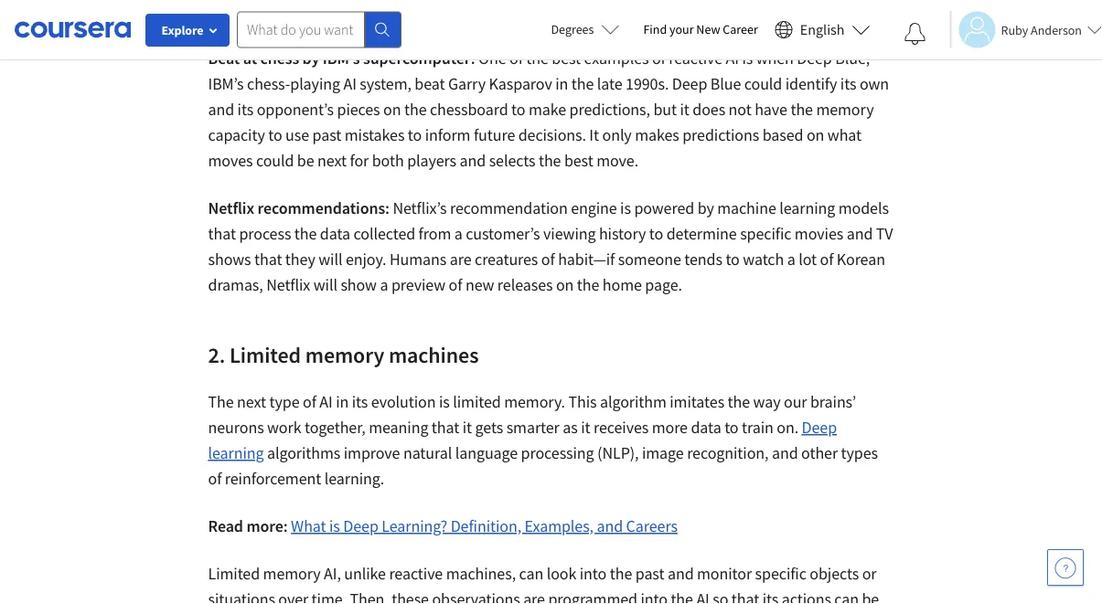 Task type: describe. For each thing, give the bounding box(es) containing it.
it
[[589, 125, 599, 145]]

or
[[862, 564, 877, 584]]

show
[[341, 275, 377, 295]]

the down 'decisions.'
[[539, 150, 561, 171]]

beat
[[415, 74, 445, 94]]

time.
[[312, 590, 347, 605]]

What do you want to learn? text field
[[237, 11, 365, 48]]

1 horizontal spatial can
[[835, 590, 859, 605]]

releases
[[498, 275, 553, 295]]

viewing
[[543, 224, 596, 244]]

of inside "the next type of ai in its evolution is limited memory. this algorithm imitates the way our brains' neurons work together, meaning that it gets smarter as it receives more data to train on."
[[303, 392, 316, 412]]

specific inside the netflix's recommendation engine is powered by machine learning models that process the data collected from a customer's viewing history to determine specific movies and tv shows that they will enjoy. humans are creatures of habit—if someone tends to watch a lot of korean dramas, netflix will show a preview of new releases on the home page.
[[740, 224, 792, 244]]

enjoy.
[[346, 249, 386, 270]]

decisions.
[[518, 125, 586, 145]]

limited memory ai, unlike reactive machines, can look into the past and monitor specific objects or situations over time. then, these observations are programmed into the ai so that its actions can b
[[208, 564, 892, 605]]

blue
[[711, 74, 741, 94]]

recognition,
[[687, 443, 769, 464]]

0 vertical spatial will
[[319, 249, 343, 270]]

inform
[[425, 125, 471, 145]]

recommendation
[[450, 198, 568, 219]]

the next type of ai in its evolution is limited memory. this algorithm imitates the way our brains' neurons work together, meaning that it gets smarter as it receives more data to train on.
[[208, 392, 857, 438]]

supercomputer:
[[363, 48, 475, 69]]

the down 'identify'
[[791, 99, 813, 120]]

degrees button
[[537, 9, 634, 49]]

gets
[[475, 418, 503, 438]]

that down process
[[254, 249, 282, 270]]

as
[[563, 418, 578, 438]]

ruby anderson
[[1001, 21, 1082, 38]]

move.
[[597, 150, 639, 171]]

the left so
[[671, 590, 693, 605]]

and inside limited memory ai, unlike reactive machines, can look into the past and monitor specific objects or situations over time. then, these observations are programmed into the ai so that its actions can b
[[668, 564, 694, 584]]

is inside the netflix's recommendation engine is powered by machine learning models that process the data collected from a customer's viewing history to determine specific movies and tv shows that they will enjoy. humans are creatures of habit—if someone tends to watch a lot of korean dramas, netflix will show a preview of new releases on the home page.
[[620, 198, 631, 219]]

deep up does
[[672, 74, 707, 94]]

korean
[[837, 249, 886, 270]]

its inside limited memory ai, unlike reactive machines, can look into the past and monitor specific objects or situations over time. then, these observations are programmed into the ai so that its actions can b
[[763, 590, 779, 605]]

be
[[297, 150, 314, 171]]

career
[[723, 21, 758, 38]]

pieces
[[337, 99, 380, 120]]

reinforcement
[[225, 469, 321, 489]]

ai inside limited memory ai, unlike reactive machines, can look into the past and monitor specific objects or situations over time. then, these observations are programmed into the ai so that its actions can b
[[697, 590, 710, 605]]

situations
[[208, 590, 275, 605]]

that inside limited memory ai, unlike reactive machines, can look into the past and monitor specific objects or situations over time. then, these observations are programmed into the ai so that its actions can b
[[732, 590, 760, 605]]

beat at chess by ibm's supercomputer:
[[208, 48, 479, 69]]

improve
[[344, 443, 400, 464]]

to inside "the next type of ai in its evolution is limited memory. this algorithm imitates the way our brains' neurons work together, meaning that it gets smarter as it receives more data to train on."
[[725, 418, 739, 438]]

the left the "late"
[[572, 74, 594, 94]]

of right the 'lot'
[[820, 249, 834, 270]]

what
[[828, 125, 862, 145]]

1 vertical spatial could
[[256, 150, 294, 171]]

and left careers
[[597, 516, 623, 537]]

coursera image
[[15, 15, 131, 44]]

1 horizontal spatial it
[[581, 418, 591, 438]]

of up 1990s. in the right of the page
[[652, 48, 666, 69]]

deep up 'identify'
[[797, 48, 832, 69]]

preview
[[391, 275, 446, 295]]

0 horizontal spatial a
[[380, 275, 388, 295]]

show notifications image
[[904, 23, 926, 45]]

to right tends
[[726, 249, 740, 270]]

only
[[602, 125, 632, 145]]

algorithms
[[267, 443, 341, 464]]

next inside "the next type of ai in its evolution is limited memory. this algorithm imitates the way our brains' neurons work together, meaning that it gets smarter as it receives more data to train on."
[[237, 392, 266, 412]]

0 horizontal spatial it
[[463, 418, 472, 438]]

predictions
[[683, 125, 760, 145]]

page.
[[645, 275, 682, 295]]

when
[[756, 48, 794, 69]]

data inside the netflix's recommendation engine is powered by machine learning models that process the data collected from a customer's viewing history to determine specific movies and tv shows that they will enjoy. humans are creatures of habit—if someone tends to watch a lot of korean dramas, netflix will show a preview of new releases on the home page.
[[320, 224, 350, 244]]

ai up blue
[[726, 48, 739, 69]]

ruby anderson button
[[950, 11, 1102, 48]]

predictions,
[[570, 99, 650, 120]]

learning inside the netflix's recommendation engine is powered by machine learning models that process the data collected from a customer's viewing history to determine specific movies and tv shows that they will enjoy. humans are creatures of habit—if someone tends to watch a lot of korean dramas, netflix will show a preview of new releases on the home page.
[[780, 198, 835, 219]]

way
[[753, 392, 781, 412]]

chess-
[[247, 74, 290, 94]]

engine
[[571, 198, 617, 219]]

one
[[479, 48, 506, 69]]

what
[[291, 516, 326, 537]]

limited
[[453, 392, 501, 412]]

2 horizontal spatial a
[[787, 249, 796, 270]]

that up shows
[[208, 224, 236, 244]]

is inside "the next type of ai in its evolution is limited memory. this algorithm imitates the way our brains' neurons work together, meaning that it gets smarter as it receives more data to train on."
[[439, 392, 450, 412]]

garry
[[448, 74, 486, 94]]

home
[[603, 275, 642, 295]]

own
[[860, 74, 889, 94]]

brains'
[[811, 392, 857, 412]]

beat
[[208, 48, 240, 69]]

over
[[278, 590, 308, 605]]

based
[[763, 125, 804, 145]]

future
[[474, 125, 515, 145]]

ibm's inside one of the best examples of reactive ai is when deep blue, ibm's chess-playing ai system, beat garry kasparov in the late 1990s. deep blue could identify its own and its opponent's pieces on the chessboard to make predictions, but it does not have the memory capacity to use past mistakes to inform future decisions. it only makes predictions based on what moves could be next for both players and selects the best move.
[[208, 74, 244, 94]]

unlike
[[344, 564, 386, 584]]

and inside the netflix's recommendation engine is powered by machine learning models that process the data collected from a customer's viewing history to determine specific movies and tv shows that they will enjoy. humans are creatures of habit—if someone tends to watch a lot of korean dramas, netflix will show a preview of new releases on the home page.
[[847, 224, 873, 244]]

history
[[599, 224, 646, 244]]

neurons
[[208, 418, 264, 438]]

tends
[[685, 249, 723, 270]]

its up the capacity
[[238, 99, 254, 120]]

0 horizontal spatial by
[[302, 48, 320, 69]]

ai,
[[324, 564, 341, 584]]

objects
[[810, 564, 859, 584]]

but
[[654, 99, 677, 120]]

find
[[644, 21, 667, 38]]

examples
[[584, 48, 649, 69]]

its inside "the next type of ai in its evolution is limited memory. this algorithm imitates the way our brains' neurons work together, meaning that it gets smarter as it receives more data to train on."
[[352, 392, 368, 412]]

0 vertical spatial on
[[383, 99, 401, 120]]

1 vertical spatial will
[[314, 275, 338, 295]]

chessboard
[[430, 99, 508, 120]]

movies
[[795, 224, 844, 244]]

dramas,
[[208, 275, 263, 295]]

limited inside limited memory ai, unlike reactive machines, can look into the past and monitor specific objects or situations over time. then, these observations are programmed into the ai so that its actions can b
[[208, 564, 260, 584]]

past inside one of the best examples of reactive ai is when deep blue, ibm's chess-playing ai system, beat garry kasparov in the late 1990s. deep blue could identify its own and its opponent's pieces on the chessboard to make predictions, but it does not have the memory capacity to use past mistakes to inform future decisions. it only makes predictions based on what moves could be next for both players and selects the best move.
[[313, 125, 341, 145]]

read
[[208, 516, 243, 537]]

evolution
[[371, 392, 436, 412]]

collected
[[354, 224, 415, 244]]

train
[[742, 418, 774, 438]]

ruby
[[1001, 21, 1029, 38]]

of right one
[[510, 48, 523, 69]]

the inside "the next type of ai in its evolution is limited memory. this algorithm imitates the way our brains' neurons work together, meaning that it gets smarter as it receives more data to train on."
[[728, 392, 750, 412]]

algorithm
[[600, 392, 667, 412]]

memory.
[[504, 392, 565, 412]]

is right what
[[329, 516, 340, 537]]

processing
[[521, 443, 594, 464]]

1 horizontal spatial could
[[745, 74, 782, 94]]

not
[[729, 99, 752, 120]]

the
[[208, 392, 234, 412]]

other
[[801, 443, 838, 464]]



Task type: locate. For each thing, give the bounding box(es) containing it.
deep learning link
[[208, 418, 837, 464]]

and down on. in the bottom of the page
[[772, 443, 798, 464]]

shows
[[208, 249, 251, 270]]

its up together,
[[352, 392, 368, 412]]

1 horizontal spatial are
[[523, 590, 545, 605]]

lot
[[799, 249, 817, 270]]

in inside one of the best examples of reactive ai is when deep blue, ibm's chess-playing ai system, beat garry kasparov in the late 1990s. deep blue could identify its own and its opponent's pieces on the chessboard to make predictions, but it does not have the memory capacity to use past mistakes to inform future decisions. it only makes predictions based on what moves could be next for both players and selects the best move.
[[556, 74, 568, 94]]

into right programmed
[[641, 590, 668, 605]]

and down future on the top of the page
[[460, 150, 486, 171]]

anderson
[[1031, 21, 1082, 38]]

english
[[800, 21, 845, 39]]

image
[[642, 443, 684, 464]]

1 horizontal spatial a
[[454, 224, 463, 244]]

1 horizontal spatial past
[[636, 564, 665, 584]]

its left own
[[841, 74, 857, 94]]

in inside "the next type of ai in its evolution is limited memory. this algorithm imitates the way our brains' neurons work together, meaning that it gets smarter as it receives more data to train on."
[[336, 392, 349, 412]]

ai down "beat at chess by ibm's supercomputer:"
[[343, 74, 357, 94]]

it inside one of the best examples of reactive ai is when deep blue, ibm's chess-playing ai system, beat garry kasparov in the late 1990s. deep blue could identify its own and its opponent's pieces on the chessboard to make predictions, but it does not have the memory capacity to use past mistakes to inform future decisions. it only makes predictions based on what moves could be next for both players and selects the best move.
[[680, 99, 690, 120]]

observations
[[432, 590, 520, 605]]

reactive inside one of the best examples of reactive ai is when deep blue, ibm's chess-playing ai system, beat garry kasparov in the late 1990s. deep blue could identify its own and its opponent's pieces on the chessboard to make predictions, but it does not have the memory capacity to use past mistakes to inform future decisions. it only makes predictions based on what moves could be next for both players and selects the best move.
[[669, 48, 723, 69]]

0 horizontal spatial next
[[237, 392, 266, 412]]

next inside one of the best examples of reactive ai is when deep blue, ibm's chess-playing ai system, beat garry kasparov in the late 1990s. deep blue could identify its own and its opponent's pieces on the chessboard to make predictions, but it does not have the memory capacity to use past mistakes to inform future decisions. it only makes predictions based on what moves could be next for both players and selects the best move.
[[318, 150, 347, 171]]

opponent's
[[257, 99, 334, 120]]

memory
[[816, 99, 874, 120], [305, 341, 384, 369], [263, 564, 321, 584]]

are up the new
[[450, 249, 472, 270]]

the down the beat
[[404, 99, 427, 120]]

reactive down find your new career link
[[669, 48, 723, 69]]

memory up what
[[816, 99, 874, 120]]

1 vertical spatial can
[[835, 590, 859, 605]]

on left what
[[807, 125, 825, 145]]

0 vertical spatial memory
[[816, 99, 874, 120]]

learning inside deep learning
[[208, 443, 264, 464]]

0 vertical spatial next
[[318, 150, 347, 171]]

to left 'use'
[[268, 125, 282, 145]]

memory up over
[[263, 564, 321, 584]]

0 horizontal spatial ibm's
[[208, 74, 244, 94]]

selects
[[489, 150, 536, 171]]

actions
[[782, 590, 831, 605]]

it right as
[[581, 418, 591, 438]]

0 vertical spatial are
[[450, 249, 472, 270]]

is inside one of the best examples of reactive ai is when deep blue, ibm's chess-playing ai system, beat garry kasparov in the late 1990s. deep blue could identify its own and its opponent's pieces on the chessboard to make predictions, but it does not have the memory capacity to use past mistakes to inform future decisions. it only makes predictions based on what moves could be next for both players and selects the best move.
[[742, 48, 753, 69]]

in up make
[[556, 74, 568, 94]]

could left be in the left of the page
[[256, 150, 294, 171]]

1990s.
[[626, 74, 669, 94]]

2 vertical spatial memory
[[263, 564, 321, 584]]

0 vertical spatial best
[[552, 48, 581, 69]]

a right the show
[[380, 275, 388, 295]]

types
[[841, 443, 878, 464]]

so
[[713, 590, 729, 605]]

reactive inside limited memory ai, unlike reactive machines, can look into the past and monitor specific objects or situations over time. then, these observations are programmed into the ai so that its actions can b
[[389, 564, 443, 584]]

to up players
[[408, 125, 422, 145]]

0 vertical spatial by
[[302, 48, 320, 69]]

memory inside limited memory ai, unlike reactive machines, can look into the past and monitor specific objects or situations over time. then, these observations are programmed into the ai so that its actions can b
[[263, 564, 321, 584]]

could up have
[[745, 74, 782, 94]]

1 horizontal spatial by
[[698, 198, 714, 219]]

new
[[466, 275, 494, 295]]

habit—if
[[558, 249, 615, 270]]

data inside "the next type of ai in its evolution is limited memory. this algorithm imitates the way our brains' neurons work together, meaning that it gets smarter as it receives more data to train on."
[[691, 418, 721, 438]]

find your new career
[[644, 21, 758, 38]]

1 vertical spatial netflix
[[266, 275, 310, 295]]

that
[[208, 224, 236, 244], [254, 249, 282, 270], [432, 418, 459, 438], [732, 590, 760, 605]]

0 vertical spatial can
[[519, 564, 544, 584]]

degrees
[[551, 21, 594, 38]]

None search field
[[237, 11, 402, 48]]

specific inside limited memory ai, unlike reactive machines, can look into the past and monitor specific objects or situations over time. then, these observations are programmed into the ai so that its actions can b
[[755, 564, 807, 584]]

0 vertical spatial a
[[454, 224, 463, 244]]

(nlp),
[[597, 443, 639, 464]]

the up programmed
[[610, 564, 632, 584]]

on down system,
[[383, 99, 401, 120]]

learning?
[[382, 516, 448, 537]]

and inside algorithms improve natural language processing (nlp), image recognition, and other types of reinforcement learning.
[[772, 443, 798, 464]]

0 vertical spatial data
[[320, 224, 350, 244]]

by up the 'determine'
[[698, 198, 714, 219]]

1 vertical spatial on
[[807, 125, 825, 145]]

0 vertical spatial into
[[580, 564, 607, 584]]

a left the 'lot'
[[787, 249, 796, 270]]

are inside limited memory ai, unlike reactive machines, can look into the past and monitor specific objects or situations over time. then, these observations are programmed into the ai so that its actions can b
[[523, 590, 545, 605]]

capacity
[[208, 125, 265, 145]]

the left way
[[728, 392, 750, 412]]

will left the show
[[314, 275, 338, 295]]

is up "history"
[[620, 198, 631, 219]]

of up read
[[208, 469, 222, 489]]

specific
[[740, 224, 792, 244], [755, 564, 807, 584]]

can left look
[[519, 564, 544, 584]]

ai left so
[[697, 590, 710, 605]]

your
[[670, 21, 694, 38]]

the up kasparov
[[526, 48, 549, 69]]

0 horizontal spatial past
[[313, 125, 341, 145]]

is
[[742, 48, 753, 69], [620, 198, 631, 219], [439, 392, 450, 412], [329, 516, 340, 537]]

programmed
[[548, 590, 638, 605]]

0 vertical spatial specific
[[740, 224, 792, 244]]

1 vertical spatial a
[[787, 249, 796, 270]]

on
[[383, 99, 401, 120], [807, 125, 825, 145], [556, 275, 574, 295]]

1 horizontal spatial data
[[691, 418, 721, 438]]

english button
[[767, 0, 878, 59]]

limited right 2. on the bottom of page
[[230, 341, 301, 369]]

look
[[547, 564, 577, 584]]

0 horizontal spatial could
[[256, 150, 294, 171]]

data down imitates on the bottom
[[691, 418, 721, 438]]

1 horizontal spatial reactive
[[669, 48, 723, 69]]

next right be in the left of the page
[[318, 150, 347, 171]]

1 vertical spatial past
[[636, 564, 665, 584]]

data
[[320, 224, 350, 244], [691, 418, 721, 438]]

are
[[450, 249, 472, 270], [523, 590, 545, 605]]

0 horizontal spatial on
[[383, 99, 401, 120]]

and left monitor
[[668, 564, 694, 584]]

1 vertical spatial in
[[336, 392, 349, 412]]

limited up situations
[[208, 564, 260, 584]]

deep learning
[[208, 418, 837, 464]]

1 horizontal spatial into
[[641, 590, 668, 605]]

2 vertical spatial on
[[556, 275, 574, 295]]

ibm's up playing
[[323, 48, 360, 69]]

1 vertical spatial data
[[691, 418, 721, 438]]

ai inside "the next type of ai in its evolution is limited memory. this algorithm imitates the way our brains' neurons work together, meaning that it gets smarter as it receives more data to train on."
[[320, 392, 333, 412]]

0 horizontal spatial are
[[450, 249, 472, 270]]

2 horizontal spatial on
[[807, 125, 825, 145]]

0 vertical spatial ibm's
[[323, 48, 360, 69]]

memory inside one of the best examples of reactive ai is when deep blue, ibm's chess-playing ai system, beat garry kasparov in the late 1990s. deep blue could identify its own and its opponent's pieces on the chessboard to make predictions, but it does not have the memory capacity to use past mistakes to inform future decisions. it only makes predictions based on what moves could be next for both players and selects the best move.
[[816, 99, 874, 120]]

0 vertical spatial in
[[556, 74, 568, 94]]

language
[[455, 443, 518, 464]]

1 vertical spatial into
[[641, 590, 668, 605]]

customer's
[[466, 224, 540, 244]]

players
[[407, 150, 457, 171]]

machine
[[717, 198, 776, 219]]

have
[[755, 99, 788, 120]]

can
[[519, 564, 544, 584], [835, 590, 859, 605]]

1 horizontal spatial netflix
[[266, 275, 310, 295]]

0 horizontal spatial into
[[580, 564, 607, 584]]

careers
[[626, 516, 678, 537]]

someone
[[618, 249, 681, 270]]

1 vertical spatial specific
[[755, 564, 807, 584]]

that up 'natural'
[[432, 418, 459, 438]]

system,
[[360, 74, 412, 94]]

that inside "the next type of ai in its evolution is limited memory. this algorithm imitates the way our brains' neurons work together, meaning that it gets smarter as it receives more data to train on."
[[432, 418, 459, 438]]

1 vertical spatial ibm's
[[208, 74, 244, 94]]

a
[[454, 224, 463, 244], [787, 249, 796, 270], [380, 275, 388, 295]]

to down kasparov
[[511, 99, 526, 120]]

a right from
[[454, 224, 463, 244]]

0 vertical spatial past
[[313, 125, 341, 145]]

playing
[[290, 74, 340, 94]]

netflix's
[[393, 198, 447, 219]]

explore button
[[145, 14, 230, 47]]

1 vertical spatial memory
[[305, 341, 384, 369]]

and left tv
[[847, 224, 873, 244]]

1 horizontal spatial next
[[318, 150, 347, 171]]

it left gets
[[463, 418, 472, 438]]

makes
[[635, 125, 679, 145]]

best down it
[[564, 150, 593, 171]]

determine
[[667, 224, 737, 244]]

its left 'actions'
[[763, 590, 779, 605]]

0 horizontal spatial netflix
[[208, 198, 254, 219]]

process
[[239, 224, 291, 244]]

1 vertical spatial by
[[698, 198, 714, 219]]

1 horizontal spatial ibm's
[[323, 48, 360, 69]]

are right observations on the left
[[523, 590, 545, 605]]

deep up the other
[[802, 418, 837, 438]]

help center image
[[1055, 557, 1077, 579]]

our
[[784, 392, 807, 412]]

1 vertical spatial next
[[237, 392, 266, 412]]

examples,
[[525, 516, 594, 537]]

specific up 'actions'
[[755, 564, 807, 584]]

and up the capacity
[[208, 99, 234, 120]]

by up playing
[[302, 48, 320, 69]]

on down habit—if
[[556, 275, 574, 295]]

is left the when
[[742, 48, 753, 69]]

past down careers
[[636, 564, 665, 584]]

1 vertical spatial are
[[523, 590, 545, 605]]

0 vertical spatial limited
[[230, 341, 301, 369]]

the down habit—if
[[577, 275, 600, 295]]

netflix down "they"
[[266, 275, 310, 295]]

ibm's down beat at the left top of page
[[208, 74, 244, 94]]

of inside algorithms improve natural language processing (nlp), image recognition, and other types of reinforcement learning.
[[208, 469, 222, 489]]

netflix inside the netflix's recommendation engine is powered by machine learning models that process the data collected from a customer's viewing history to determine specific movies and tv shows that they will enjoy. humans are creatures of habit—if someone tends to watch a lot of korean dramas, netflix will show a preview of new releases on the home page.
[[266, 275, 310, 295]]

past inside limited memory ai, unlike reactive machines, can look into the past and monitor specific objects or situations over time. then, these observations are programmed into the ai so that its actions can b
[[636, 564, 665, 584]]

0 vertical spatial learning
[[780, 198, 835, 219]]

0 vertical spatial netflix
[[208, 198, 254, 219]]

1 vertical spatial best
[[564, 150, 593, 171]]

in up together,
[[336, 392, 349, 412]]

can down objects
[[835, 590, 859, 605]]

0 vertical spatial could
[[745, 74, 782, 94]]

will
[[319, 249, 343, 270], [314, 275, 338, 295]]

read more: what is deep learning? definition, examples, and careers
[[208, 516, 678, 537]]

smarter
[[507, 418, 560, 438]]

ai up together,
[[320, 392, 333, 412]]

receives
[[594, 418, 649, 438]]

type
[[269, 392, 300, 412]]

definition,
[[451, 516, 522, 537]]

of left the new
[[449, 275, 462, 295]]

2. limited memory machines
[[208, 341, 479, 369]]

of right the type
[[303, 392, 316, 412]]

deep up unlike at the left bottom of page
[[343, 516, 379, 537]]

into
[[580, 564, 607, 584], [641, 590, 668, 605]]

learning
[[780, 198, 835, 219], [208, 443, 264, 464]]

next up neurons
[[237, 392, 266, 412]]

specific up watch
[[740, 224, 792, 244]]

1 vertical spatial limited
[[208, 564, 260, 584]]

from
[[419, 224, 451, 244]]

best down degrees
[[552, 48, 581, 69]]

more:
[[246, 516, 288, 537]]

to up the someone at the right of the page
[[649, 224, 663, 244]]

memory down the show
[[305, 341, 384, 369]]

one of the best examples of reactive ai is when deep blue, ibm's chess-playing ai system, beat garry kasparov in the late 1990s. deep blue could identify its own and its opponent's pieces on the chessboard to make predictions, but it does not have the memory capacity to use past mistakes to inform future decisions. it only makes predictions based on what moves could be next for both players and selects the best move.
[[208, 48, 889, 171]]

learning up movies
[[780, 198, 835, 219]]

learning down neurons
[[208, 443, 264, 464]]

ibm's
[[323, 48, 360, 69], [208, 74, 244, 94]]

0 horizontal spatial data
[[320, 224, 350, 244]]

0 horizontal spatial reactive
[[389, 564, 443, 584]]

0 horizontal spatial learning
[[208, 443, 264, 464]]

2 vertical spatial a
[[380, 275, 388, 295]]

it right but
[[680, 99, 690, 120]]

past right 'use'
[[313, 125, 341, 145]]

0 vertical spatial reactive
[[669, 48, 723, 69]]

that right so
[[732, 590, 760, 605]]

0 horizontal spatial in
[[336, 392, 349, 412]]

netflix
[[208, 198, 254, 219], [266, 275, 310, 295]]

1 horizontal spatial in
[[556, 74, 568, 94]]

blue,
[[836, 48, 870, 69]]

the down netflix recommendations:
[[294, 224, 317, 244]]

1 vertical spatial learning
[[208, 443, 264, 464]]

by inside the netflix's recommendation engine is powered by machine learning models that process the data collected from a customer's viewing history to determine specific movies and tv shows that they will enjoy. humans are creatures of habit—if someone tends to watch a lot of korean dramas, netflix will show a preview of new releases on the home page.
[[698, 198, 714, 219]]

together,
[[305, 418, 366, 438]]

algorithms improve natural language processing (nlp), image recognition, and other types of reinforcement learning.
[[208, 443, 878, 489]]

is left limited on the bottom left of page
[[439, 392, 450, 412]]

data down recommendations:
[[320, 224, 350, 244]]

1 vertical spatial reactive
[[389, 564, 443, 584]]

could
[[745, 74, 782, 94], [256, 150, 294, 171]]

1 horizontal spatial learning
[[780, 198, 835, 219]]

into up programmed
[[580, 564, 607, 584]]

deep inside deep learning
[[802, 418, 837, 438]]

at
[[243, 48, 257, 69]]

identify
[[786, 74, 837, 94]]

reactive up "these"
[[389, 564, 443, 584]]

1 horizontal spatial on
[[556, 275, 574, 295]]

to up recognition,
[[725, 418, 739, 438]]

2 horizontal spatial it
[[680, 99, 690, 120]]

are inside the netflix's recommendation engine is powered by machine learning models that process the data collected from a customer's viewing history to determine specific movies and tv shows that they will enjoy. humans are creatures of habit—if someone tends to watch a lot of korean dramas, netflix will show a preview of new releases on the home page.
[[450, 249, 472, 270]]

on inside the netflix's recommendation engine is powered by machine learning models that process the data collected from a customer's viewing history to determine specific movies and tv shows that they will enjoy. humans are creatures of habit—if someone tends to watch a lot of korean dramas, netflix will show a preview of new releases on the home page.
[[556, 275, 574, 295]]

0 horizontal spatial can
[[519, 564, 544, 584]]

of down viewing in the top of the page
[[541, 249, 555, 270]]

will right "they"
[[319, 249, 343, 270]]

monitor
[[697, 564, 752, 584]]

netflix up process
[[208, 198, 254, 219]]



Task type: vqa. For each thing, say whether or not it's contained in the screenshot.
Blue at the right of page
yes



